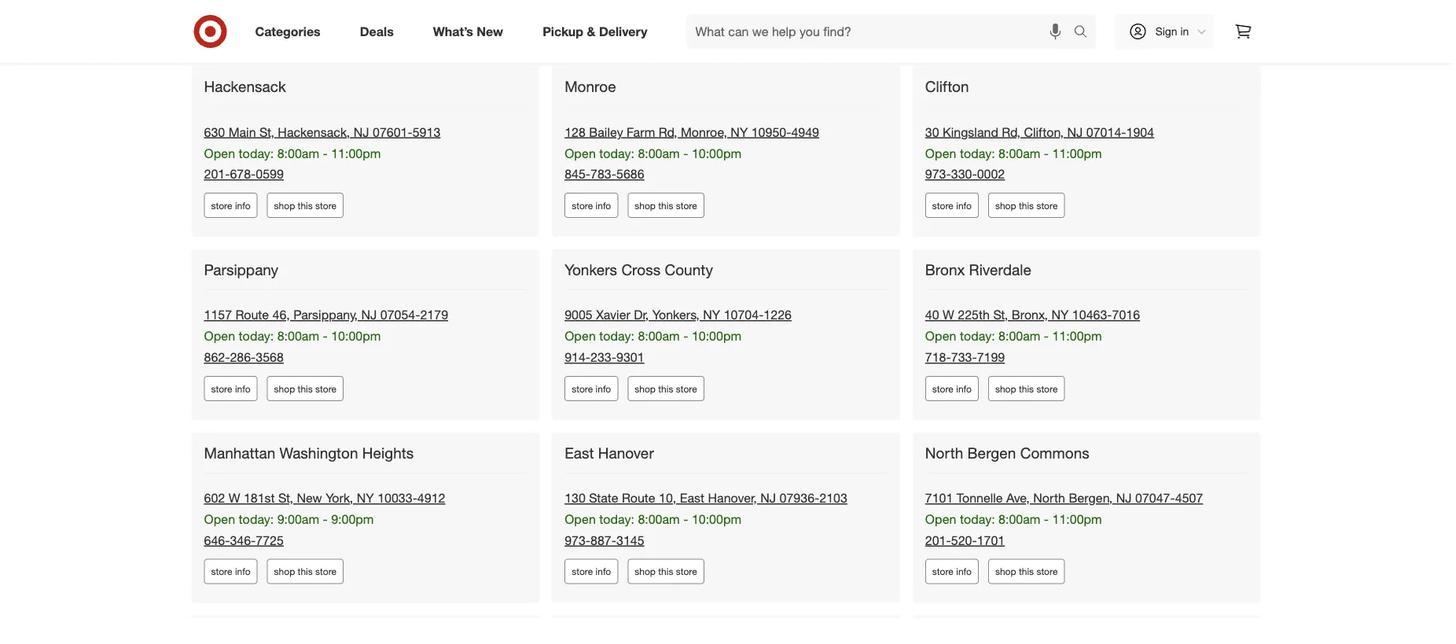 Task type: locate. For each thing, give the bounding box(es) containing it.
shop down 7725
[[274, 566, 295, 577]]

8:00am down yonkers,
[[638, 328, 680, 344]]

this down 1157 route 46, parsippany, nj 07054-2179 open today: 8:00am - 10:00pm 862-286-3568
[[298, 382, 313, 394]]

nj inside 1157 route 46, parsippany, nj 07054-2179 open today: 8:00am - 10:00pm 862-286-3568
[[361, 307, 377, 323]]

- inside "630 main st, hackensack, nj 07601-5913 open today: 8:00am - 11:00pm 201-678-0599"
[[323, 145, 328, 161]]

north bergen commons
[[926, 443, 1090, 462]]

info for monroe
[[596, 199, 611, 211]]

nj left 07054-
[[361, 307, 377, 323]]

2103
[[820, 490, 848, 506]]

233-
[[591, 350, 617, 365]]

new up 9:00am
[[297, 490, 322, 506]]

nj for hackensack
[[354, 124, 369, 140]]

8:00am down 10,
[[638, 511, 680, 527]]

cross
[[622, 260, 661, 279]]

today: inside 7101 tonnelle ave, north bergen, nj 07047-4507 open today: 8:00am - 11:00pm 201-520-1701
[[960, 511, 995, 527]]

sponsored
[[1215, 38, 1261, 50]]

today: up 862-286-3568 link on the left bottom of page
[[239, 328, 274, 344]]

store info link for monroe
[[565, 193, 618, 218]]

- down 130 state route 10, east hanover, nj 07936-2103 link
[[684, 511, 689, 527]]

30
[[926, 124, 940, 140]]

rd, inside '128 bailey farm rd, monroe, ny 10950-4949 open today: 8:00am - 10:00pm 845-783-5686'
[[659, 124, 678, 140]]

7016
[[1113, 307, 1141, 323]]

shop this store down 1701
[[996, 566, 1058, 577]]

0002
[[977, 167, 1005, 182]]

10:00pm down 130 state route 10, east hanover, nj 07936-2103 link
[[692, 511, 742, 527]]

1157 route 46, parsippany, nj 07054-2179 link
[[204, 307, 448, 323]]

973-887-3145 link
[[565, 533, 645, 548]]

store info link down 233-
[[565, 376, 618, 401]]

0 horizontal spatial new
[[297, 490, 322, 506]]

0 vertical spatial 201-
[[204, 167, 230, 182]]

store info link down 678-
[[204, 193, 258, 218]]

today: inside "630 main st, hackensack, nj 07601-5913 open today: 8:00am - 11:00pm 201-678-0599"
[[239, 145, 274, 161]]

store down 7101 tonnelle ave, north bergen, nj 07047-4507 open today: 8:00am - 11:00pm 201-520-1701
[[1037, 566, 1058, 577]]

07014-
[[1087, 124, 1127, 140]]

8:00am down ave, at the bottom of the page
[[999, 511, 1041, 527]]

1 horizontal spatial 201-
[[926, 533, 952, 548]]

info down 233-
[[596, 382, 611, 394]]

10:00pm inside "9005 xavier dr, yonkers, ny 10704-1226 open today: 8:00am - 10:00pm 914-233-9301"
[[692, 328, 742, 344]]

north up the '7101' at the bottom right
[[926, 443, 964, 462]]

shop down 9301
[[635, 382, 656, 394]]

9:00am
[[277, 511, 319, 527]]

shop this store button for north bergen commons
[[989, 559, 1065, 584]]

shop this store button down 0002
[[989, 193, 1065, 218]]

07936-
[[780, 490, 820, 506]]

0 horizontal spatial route
[[236, 307, 269, 323]]

this down 7101 tonnelle ave, north bergen, nj 07047-4507 open today: 8:00am - 11:00pm 201-520-1701
[[1019, 566, 1034, 577]]

1226
[[764, 307, 792, 323]]

1 vertical spatial 201-
[[926, 533, 952, 548]]

st, inside "630 main st, hackensack, nj 07601-5913 open today: 8:00am - 11:00pm 201-678-0599"
[[260, 124, 274, 140]]

887-
[[591, 533, 617, 548]]

10950-
[[752, 124, 792, 140]]

1 vertical spatial route
[[622, 490, 656, 506]]

st, for bronx riverdale
[[994, 307, 1009, 323]]

today: down kingsland
[[960, 145, 995, 161]]

nj right clifton, in the right top of the page
[[1068, 124, 1083, 140]]

- down parsippany,
[[323, 328, 328, 344]]

- inside 7101 tonnelle ave, north bergen, nj 07047-4507 open today: 8:00am - 11:00pm 201-520-1701
[[1044, 511, 1049, 527]]

store down 40 w 225th st, bronx, ny 10463-7016 open today: 8:00am - 11:00pm 718-733-7199
[[1037, 382, 1058, 394]]

store info for clifton
[[933, 199, 972, 211]]

tonnelle
[[957, 490, 1003, 506]]

today: down 181st
[[239, 511, 274, 527]]

2 rd, from the left
[[1002, 124, 1021, 140]]

0 vertical spatial w
[[943, 307, 955, 323]]

open inside 7101 tonnelle ave, north bergen, nj 07047-4507 open today: 8:00am - 11:00pm 201-520-1701
[[926, 511, 957, 527]]

0 vertical spatial east
[[565, 443, 594, 462]]

w right 602
[[229, 490, 240, 506]]

store info down 233-
[[572, 382, 611, 394]]

shop this store button down 1701
[[989, 559, 1065, 584]]

w inside 602 w 181st st, new york, ny 10033-4912 open today: 9:00am - 9:00pm 646-346-7725
[[229, 490, 240, 506]]

store down 678-
[[211, 199, 233, 211]]

1 vertical spatial east
[[680, 490, 705, 506]]

open
[[204, 145, 235, 161], [565, 145, 596, 161], [926, 145, 957, 161], [204, 328, 235, 344], [565, 328, 596, 344], [926, 328, 957, 344], [204, 511, 235, 527], [565, 511, 596, 527], [926, 511, 957, 527]]

2 horizontal spatial st,
[[994, 307, 1009, 323]]

- inside 40 w 225th st, bronx, ny 10463-7016 open today: 8:00am - 11:00pm 718-733-7199
[[1044, 328, 1049, 344]]

new right what's
[[477, 24, 504, 39]]

201-
[[204, 167, 230, 182], [926, 533, 952, 548]]

-
[[323, 145, 328, 161], [684, 145, 689, 161], [1044, 145, 1049, 161], [323, 328, 328, 344], [684, 328, 689, 344], [1044, 328, 1049, 344], [323, 511, 328, 527], [684, 511, 689, 527], [1044, 511, 1049, 527]]

w for bronx
[[943, 307, 955, 323]]

ny left 10950- at the right
[[731, 124, 748, 140]]

xavier
[[596, 307, 631, 323]]

store info down 286- at the left bottom
[[211, 382, 251, 394]]

store info down 733-
[[933, 382, 972, 394]]

store info link for parsippany
[[204, 376, 258, 401]]

shop this store button
[[267, 193, 344, 218], [628, 193, 705, 218], [989, 193, 1065, 218], [267, 376, 344, 401], [628, 376, 705, 401], [989, 376, 1065, 401], [267, 559, 344, 584], [628, 559, 705, 584], [989, 559, 1065, 584]]

this down "9005 xavier dr, yonkers, ny 10704-1226 open today: 8:00am - 10:00pm 914-233-9301"
[[659, 382, 674, 394]]

973- down 30
[[926, 167, 952, 182]]

info for clifton
[[957, 199, 972, 211]]

0 vertical spatial new
[[477, 24, 504, 39]]

11:00pm inside 40 w 225th st, bronx, ny 10463-7016 open today: 8:00am - 11:00pm 718-733-7199
[[1053, 328, 1103, 344]]

yonkers cross county
[[565, 260, 713, 279]]

shop for north bergen commons
[[996, 566, 1017, 577]]

11:00pm down 630 main st, hackensack, nj 07601-5913 link
[[331, 145, 381, 161]]

store info down 330-
[[933, 199, 972, 211]]

10:00pm inside 1157 route 46, parsippany, nj 07054-2179 open today: 8:00am - 10:00pm 862-286-3568
[[331, 328, 381, 344]]

1 rd, from the left
[[659, 124, 678, 140]]

8:00am inside 40 w 225th st, bronx, ny 10463-7016 open today: 8:00am - 11:00pm 718-733-7199
[[999, 328, 1041, 344]]

store down '862-'
[[211, 382, 233, 394]]

open inside 1157 route 46, parsippany, nj 07054-2179 open today: 8:00am - 10:00pm 862-286-3568
[[204, 328, 235, 344]]

201- down the '7101' at the bottom right
[[926, 533, 952, 548]]

ny inside '128 bailey farm rd, monroe, ny 10950-4949 open today: 8:00am - 10:00pm 845-783-5686'
[[731, 124, 748, 140]]

0 vertical spatial north
[[926, 443, 964, 462]]

clifton link
[[926, 77, 973, 96]]

346-
[[230, 533, 256, 548]]

store info down 678-
[[211, 199, 251, 211]]

info down 286- at the left bottom
[[235, 382, 251, 394]]

north right ave, at the bottom of the page
[[1034, 490, 1066, 506]]

info down 887-
[[596, 566, 611, 577]]

ny inside 602 w 181st st, new york, ny 10033-4912 open today: 9:00am - 9:00pm 646-346-7725
[[357, 490, 374, 506]]

store info for bronx riverdale
[[933, 382, 972, 394]]

open down 1157
[[204, 328, 235, 344]]

open down the 130
[[565, 511, 596, 527]]

0 horizontal spatial east
[[565, 443, 594, 462]]

this down 9:00am
[[298, 566, 313, 577]]

845-783-5686 link
[[565, 167, 645, 182]]

1157
[[204, 307, 232, 323]]

info for manhattan washington heights
[[235, 566, 251, 577]]

ny right bronx,
[[1052, 307, 1069, 323]]

10:00pm inside '128 bailey farm rd, monroe, ny 10950-4949 open today: 8:00am - 10:00pm 845-783-5686'
[[692, 145, 742, 161]]

info down 783-
[[596, 199, 611, 211]]

shop this store button down 0599
[[267, 193, 344, 218]]

0 horizontal spatial rd,
[[659, 124, 678, 140]]

1 horizontal spatial rd,
[[1002, 124, 1021, 140]]

this for east hanover
[[659, 566, 674, 577]]

what's new
[[433, 24, 504, 39]]

630 main st, hackensack, nj 07601-5913 link
[[204, 124, 441, 140]]

today: down xavier
[[600, 328, 635, 344]]

w inside 40 w 225th st, bronx, ny 10463-7016 open today: 8:00am - 11:00pm 718-733-7199
[[943, 307, 955, 323]]

east up the 130
[[565, 443, 594, 462]]

1 horizontal spatial 973-
[[926, 167, 952, 182]]

8:00am down 30 kingsland rd, clifton, nj 07014-1904 link
[[999, 145, 1041, 161]]

store info for east hanover
[[572, 566, 611, 577]]

- inside '30 kingsland rd, clifton, nj 07014-1904 open today: 8:00am - 11:00pm 973-330-0002'
[[1044, 145, 1049, 161]]

286-
[[230, 350, 256, 365]]

store down 330-
[[933, 199, 954, 211]]

201- down 630
[[204, 167, 230, 182]]

commons
[[1021, 443, 1090, 462]]

0 vertical spatial 973-
[[926, 167, 952, 182]]

st, right "225th"
[[994, 307, 1009, 323]]

1 horizontal spatial new
[[477, 24, 504, 39]]

shop this store button down 9301
[[628, 376, 705, 401]]

shop this store button down '7199'
[[989, 376, 1065, 401]]

store down "630 main st, hackensack, nj 07601-5913 open today: 8:00am - 11:00pm 201-678-0599"
[[315, 199, 337, 211]]

new inside 602 w 181st st, new york, ny 10033-4912 open today: 9:00am - 9:00pm 646-346-7725
[[297, 490, 322, 506]]

st, right main
[[260, 124, 274, 140]]

shop this store for parsippany
[[274, 382, 337, 394]]

store info link for north bergen commons
[[926, 559, 979, 584]]

shop for clifton
[[996, 199, 1017, 211]]

today: inside 1157 route 46, parsippany, nj 07054-2179 open today: 8:00am - 10:00pm 862-286-3568
[[239, 328, 274, 344]]

w for manhattan
[[229, 490, 240, 506]]

this for parsippany
[[298, 382, 313, 394]]

store info link down 520-
[[926, 559, 979, 584]]

rd, right farm
[[659, 124, 678, 140]]

0 horizontal spatial 201-
[[204, 167, 230, 182]]

store info for manhattan washington heights
[[211, 566, 251, 577]]

shop this store down "3145"
[[635, 566, 698, 577]]

1 vertical spatial st,
[[994, 307, 1009, 323]]

10:00pm down 1157 route 46, parsippany, nj 07054-2179 "link"
[[331, 328, 381, 344]]

ny inside "9005 xavier dr, yonkers, ny 10704-1226 open today: 8:00am - 10:00pm 914-233-9301"
[[703, 307, 721, 323]]

st, up 9:00am
[[278, 490, 293, 506]]

store info link down 733-
[[926, 376, 979, 401]]

718-733-7199 link
[[926, 350, 1005, 365]]

open inside '128 bailey farm rd, monroe, ny 10950-4949 open today: 8:00am - 10:00pm 845-783-5686'
[[565, 145, 596, 161]]

1 vertical spatial new
[[297, 490, 322, 506]]

shop down "3145"
[[635, 566, 656, 577]]

0 vertical spatial st,
[[260, 124, 274, 140]]

nj inside '30 kingsland rd, clifton, nj 07014-1904 open today: 8:00am - 11:00pm 973-330-0002'
[[1068, 124, 1083, 140]]

route left 10,
[[622, 490, 656, 506]]

info for north bergen commons
[[957, 566, 972, 577]]

open inside "9005 xavier dr, yonkers, ny 10704-1226 open today: 8:00am - 10:00pm 914-233-9301"
[[565, 328, 596, 344]]

0 horizontal spatial 973-
[[565, 533, 591, 548]]

today: inside "9005 xavier dr, yonkers, ny 10704-1226 open today: 8:00am - 10:00pm 914-233-9301"
[[600, 328, 635, 344]]

1 vertical spatial w
[[229, 490, 240, 506]]

shop this store button for manhattan washington heights
[[267, 559, 344, 584]]

8:00am inside 1157 route 46, parsippany, nj 07054-2179 open today: 8:00am - 10:00pm 862-286-3568
[[277, 328, 319, 344]]

30 kingsland rd, clifton, nj 07014-1904 link
[[926, 124, 1155, 140]]

ny inside 40 w 225th st, bronx, ny 10463-7016 open today: 8:00am - 11:00pm 718-733-7199
[[1052, 307, 1069, 323]]

1904
[[1127, 124, 1155, 140]]

shop this store for yonkers cross county
[[635, 382, 698, 394]]

nj
[[354, 124, 369, 140], [1068, 124, 1083, 140], [361, 307, 377, 323], [761, 490, 776, 506], [1117, 490, 1132, 506]]

open down the '7101' at the bottom right
[[926, 511, 957, 527]]

store info link down 783-
[[565, 193, 618, 218]]

678-
[[230, 167, 256, 182]]

shop this store button down "3145"
[[628, 559, 705, 584]]

- inside 1157 route 46, parsippany, nj 07054-2179 open today: 8:00am - 10:00pm 862-286-3568
[[323, 328, 328, 344]]

shop this store button for clifton
[[989, 193, 1065, 218]]

open down 9005
[[565, 328, 596, 344]]

open inside "630 main st, hackensack, nj 07601-5913 open today: 8:00am - 11:00pm 201-678-0599"
[[204, 145, 235, 161]]

2 vertical spatial st,
[[278, 490, 293, 506]]

0 horizontal spatial w
[[229, 490, 240, 506]]

1 vertical spatial 973-
[[565, 533, 591, 548]]

10,
[[659, 490, 677, 506]]

this down '130 state route 10, east hanover, nj 07936-2103 open today: 8:00am - 10:00pm 973-887-3145'
[[659, 566, 674, 577]]

8:00am inside 7101 tonnelle ave, north bergen, nj 07047-4507 open today: 8:00am - 11:00pm 201-520-1701
[[999, 511, 1041, 527]]

shop this store button for bronx riverdale
[[989, 376, 1065, 401]]

what's
[[433, 24, 473, 39]]

today: down bailey
[[600, 145, 635, 161]]

shop this store for monroe
[[635, 199, 698, 211]]

4507
[[1176, 490, 1204, 506]]

nj left 07047-
[[1117, 490, 1132, 506]]

4949
[[792, 124, 820, 140]]

0 vertical spatial route
[[236, 307, 269, 323]]

today: inside '128 bailey farm rd, monroe, ny 10950-4949 open today: 8:00am - 10:00pm 845-783-5686'
[[600, 145, 635, 161]]

- inside '128 bailey farm rd, monroe, ny 10950-4949 open today: 8:00am - 10:00pm 845-783-5686'
[[684, 145, 689, 161]]

today: up 973-887-3145 link
[[600, 511, 635, 527]]

manhattan
[[204, 443, 276, 462]]

clifton,
[[1024, 124, 1064, 140]]

shop this store down 9301
[[635, 382, 698, 394]]

store down '130 state route 10, east hanover, nj 07936-2103 open today: 8:00am - 10:00pm 973-887-3145'
[[676, 566, 698, 577]]

128
[[565, 124, 586, 140]]

128 bailey farm rd, monroe, ny 10950-4949 link
[[565, 124, 820, 140]]

info down 678-
[[235, 199, 251, 211]]

- down 9005 xavier dr, yonkers, ny 10704-1226 link
[[684, 328, 689, 344]]

parsippany
[[204, 260, 279, 279]]

shop this store button down 7725
[[267, 559, 344, 584]]

8:00am down farm
[[638, 145, 680, 161]]

8:00am down 46,
[[277, 328, 319, 344]]

store info down 887-
[[572, 566, 611, 577]]

- down 630 main st, hackensack, nj 07601-5913 link
[[323, 145, 328, 161]]

520-
[[952, 533, 977, 548]]

2179
[[420, 307, 448, 323]]

rd, inside '30 kingsland rd, clifton, nj 07014-1904 open today: 8:00am - 11:00pm 973-330-0002'
[[1002, 124, 1021, 140]]

this down "630 main st, hackensack, nj 07601-5913 open today: 8:00am - 11:00pm 201-678-0599"
[[298, 199, 313, 211]]

parsippany link
[[204, 260, 282, 279]]

yonkers
[[565, 260, 618, 279]]

733-
[[952, 350, 977, 365]]

manhattan washington heights link
[[204, 443, 417, 462]]

1 horizontal spatial w
[[943, 307, 955, 323]]

- down 40 w 225th st, bronx, ny 10463-7016 "link" on the right of the page
[[1044, 328, 1049, 344]]

11:00pm
[[331, 145, 381, 161], [1053, 145, 1103, 161], [1053, 328, 1103, 344], [1053, 511, 1103, 527]]

0 horizontal spatial st,
[[260, 124, 274, 140]]

914-
[[565, 350, 591, 365]]

store info for hackensack
[[211, 199, 251, 211]]

store info link
[[204, 193, 258, 218], [565, 193, 618, 218], [926, 193, 979, 218], [204, 376, 258, 401], [565, 376, 618, 401], [926, 376, 979, 401], [204, 559, 258, 584], [565, 559, 618, 584], [926, 559, 979, 584]]

north inside 7101 tonnelle ave, north bergen, nj 07047-4507 open today: 8:00am - 11:00pm 201-520-1701
[[1034, 490, 1066, 506]]

info
[[235, 199, 251, 211], [596, 199, 611, 211], [957, 199, 972, 211], [235, 382, 251, 394], [596, 382, 611, 394], [957, 382, 972, 394], [235, 566, 251, 577], [596, 566, 611, 577], [957, 566, 972, 577]]

914-233-9301 link
[[565, 350, 645, 365]]

shop down 0599
[[274, 199, 295, 211]]

new
[[477, 24, 504, 39], [297, 490, 322, 506]]

st, inside 40 w 225th st, bronx, ny 10463-7016 open today: 8:00am - 11:00pm 718-733-7199
[[994, 307, 1009, 323]]

east
[[565, 443, 594, 462], [680, 490, 705, 506]]

1 horizontal spatial route
[[622, 490, 656, 506]]

shop this store down 7725
[[274, 566, 337, 577]]

this for hackensack
[[298, 199, 313, 211]]

1 horizontal spatial east
[[680, 490, 705, 506]]

1 horizontal spatial north
[[1034, 490, 1066, 506]]

3568
[[256, 350, 284, 365]]

973- inside '30 kingsland rd, clifton, nj 07014-1904 open today: 8:00am - 11:00pm 973-330-0002'
[[926, 167, 952, 182]]

0 horizontal spatial north
[[926, 443, 964, 462]]

8:00am
[[277, 145, 319, 161], [638, 145, 680, 161], [999, 145, 1041, 161], [277, 328, 319, 344], [638, 328, 680, 344], [999, 328, 1041, 344], [638, 511, 680, 527], [999, 511, 1041, 527]]

shop down 0002
[[996, 199, 1017, 211]]

646-
[[204, 533, 230, 548]]

store info down 783-
[[572, 199, 611, 211]]

route
[[236, 307, 269, 323], [622, 490, 656, 506]]

rd,
[[659, 124, 678, 140], [1002, 124, 1021, 140]]

this for monroe
[[659, 199, 674, 211]]

5686
[[617, 167, 645, 182]]

8:00am inside '128 bailey farm rd, monroe, ny 10950-4949 open today: 8:00am - 10:00pm 845-783-5686'
[[638, 145, 680, 161]]

today: inside 40 w 225th st, bronx, ny 10463-7016 open today: 8:00am - 11:00pm 718-733-7199
[[960, 328, 995, 344]]

washington
[[280, 443, 358, 462]]

973- inside '130 state route 10, east hanover, nj 07936-2103 open today: 8:00am - 10:00pm 973-887-3145'
[[565, 533, 591, 548]]

1701
[[977, 533, 1005, 548]]

shop for parsippany
[[274, 382, 295, 394]]

shop for yonkers cross county
[[635, 382, 656, 394]]

11:00pm inside 7101 tonnelle ave, north bergen, nj 07047-4507 open today: 8:00am - 11:00pm 201-520-1701
[[1053, 511, 1103, 527]]

shop this store for clifton
[[996, 199, 1058, 211]]

10:00pm down "monroe,"
[[692, 145, 742, 161]]

st, inside 602 w 181st st, new york, ny 10033-4912 open today: 9:00am - 9:00pm 646-346-7725
[[278, 490, 293, 506]]

shop this store down the "3568"
[[274, 382, 337, 394]]

973-
[[926, 167, 952, 182], [565, 533, 591, 548]]

1 vertical spatial north
[[1034, 490, 1066, 506]]

open up 646-
[[204, 511, 235, 527]]

973- down the 130
[[565, 533, 591, 548]]

nj inside 7101 tonnelle ave, north bergen, nj 07047-4507 open today: 8:00am - 11:00pm 201-520-1701
[[1117, 490, 1132, 506]]

rd, left clifton, in the right top of the page
[[1002, 124, 1021, 140]]

What can we help you find? suggestions appear below search field
[[686, 14, 1078, 49]]

7101 tonnelle ave, north bergen, nj 07047-4507 open today: 8:00am - 11:00pm 201-520-1701
[[926, 490, 1204, 548]]

11:00pm down 7101 tonnelle ave, north bergen, nj 07047-4507 link
[[1053, 511, 1103, 527]]

nj inside "630 main st, hackensack, nj 07601-5913 open today: 8:00am - 11:00pm 201-678-0599"
[[354, 124, 369, 140]]

store info link for yonkers cross county
[[565, 376, 618, 401]]

1 horizontal spatial st,
[[278, 490, 293, 506]]

store info link down "346-"
[[204, 559, 258, 584]]

store info for yonkers cross county
[[572, 382, 611, 394]]

nj inside '130 state route 10, east hanover, nj 07936-2103 open today: 8:00am - 10:00pm 973-887-3145'
[[761, 490, 776, 506]]

shop for east hanover
[[635, 566, 656, 577]]



Task type: vqa. For each thing, say whether or not it's contained in the screenshot.
cards
no



Task type: describe. For each thing, give the bounding box(es) containing it.
this for north bergen commons
[[1019, 566, 1034, 577]]

7725
[[256, 533, 284, 548]]

shop this store for north bergen commons
[[996, 566, 1058, 577]]

718-
[[926, 350, 952, 365]]

- inside 602 w 181st st, new york, ny 10033-4912 open today: 9:00am - 9:00pm 646-346-7725
[[323, 511, 328, 527]]

store info for north bergen commons
[[933, 566, 972, 577]]

york,
[[326, 490, 353, 506]]

advertisement region
[[192, 0, 1261, 37]]

11:00pm inside '30 kingsland rd, clifton, nj 07014-1904 open today: 8:00am - 11:00pm 973-330-0002'
[[1053, 145, 1103, 161]]

128 bailey farm rd, monroe, ny 10950-4949 open today: 8:00am - 10:00pm 845-783-5686
[[565, 124, 820, 182]]

store info link for east hanover
[[565, 559, 618, 584]]

store down "9005 xavier dr, yonkers, ny 10704-1226 open today: 8:00am - 10:00pm 914-233-9301"
[[676, 382, 698, 394]]

602
[[204, 490, 225, 506]]

bronx riverdale link
[[926, 260, 1035, 279]]

county
[[665, 260, 713, 279]]

east inside '130 state route 10, east hanover, nj 07936-2103 open today: 8:00am - 10:00pm 973-887-3145'
[[680, 490, 705, 506]]

130 state route 10, east hanover, nj 07936-2103 open today: 8:00am - 10:00pm 973-887-3145
[[565, 490, 848, 548]]

in
[[1181, 24, 1190, 38]]

602 w 181st st, new york, ny 10033-4912 open today: 9:00am - 9:00pm 646-346-7725
[[204, 490, 446, 548]]

shop for bronx riverdale
[[996, 382, 1017, 394]]

shop this store for east hanover
[[635, 566, 698, 577]]

yonkers cross county link
[[565, 260, 716, 279]]

info for hackensack
[[235, 199, 251, 211]]

0599
[[256, 167, 284, 182]]

store down 887-
[[572, 566, 593, 577]]

state
[[589, 490, 619, 506]]

shop this store button for hackensack
[[267, 193, 344, 218]]

10033-
[[378, 490, 418, 506]]

open inside 602 w 181st st, new york, ny 10033-4912 open today: 9:00am - 9:00pm 646-346-7725
[[204, 511, 235, 527]]

kingsland
[[943, 124, 999, 140]]

8:00am inside '130 state route 10, east hanover, nj 07936-2103 open today: 8:00am - 10:00pm 973-887-3145'
[[638, 511, 680, 527]]

store info link for manhattan washington heights
[[204, 559, 258, 584]]

store info link for clifton
[[926, 193, 979, 218]]

farm
[[627, 124, 656, 140]]

7101
[[926, 490, 954, 506]]

sign in
[[1156, 24, 1190, 38]]

shop for monroe
[[635, 199, 656, 211]]

130 state route 10, east hanover, nj 07936-2103 link
[[565, 490, 848, 506]]

search
[[1067, 25, 1105, 41]]

shop this store for manhattan washington heights
[[274, 566, 337, 577]]

shop this store button for east hanover
[[628, 559, 705, 584]]

46,
[[273, 307, 290, 323]]

shop this store for bronx riverdale
[[996, 382, 1058, 394]]

8:00am inside "9005 xavier dr, yonkers, ny 10704-1226 open today: 8:00am - 10:00pm 914-233-9301"
[[638, 328, 680, 344]]

store down '30 kingsland rd, clifton, nj 07014-1904 open today: 8:00am - 11:00pm 973-330-0002'
[[1037, 199, 1058, 211]]

nj for parsippany
[[361, 307, 377, 323]]

11:00pm inside "630 main st, hackensack, nj 07601-5913 open today: 8:00am - 11:00pm 201-678-0599"
[[331, 145, 381, 161]]

shop this store button for yonkers cross county
[[628, 376, 705, 401]]

783-
[[591, 167, 617, 182]]

bronx,
[[1012, 307, 1048, 323]]

pickup
[[543, 24, 584, 39]]

today: inside 602 w 181st st, new york, ny 10033-4912 open today: 9:00am - 9:00pm 646-346-7725
[[239, 511, 274, 527]]

9005 xavier dr, yonkers, ny 10704-1226 link
[[565, 307, 792, 323]]

&
[[587, 24, 596, 39]]

sign in link
[[1116, 14, 1214, 49]]

ave,
[[1007, 490, 1030, 506]]

this for yonkers cross county
[[659, 382, 674, 394]]

this for manhattan washington heights
[[298, 566, 313, 577]]

sign
[[1156, 24, 1178, 38]]

8:00am inside '30 kingsland rd, clifton, nj 07014-1904 open today: 8:00am - 11:00pm 973-330-0002'
[[999, 145, 1041, 161]]

monroe
[[565, 77, 616, 95]]

- inside '130 state route 10, east hanover, nj 07936-2103 open today: 8:00am - 10:00pm 973-887-3145'
[[684, 511, 689, 527]]

categories
[[255, 24, 321, 39]]

9301
[[617, 350, 645, 365]]

route inside '130 state route 10, east hanover, nj 07936-2103 open today: 8:00am - 10:00pm 973-887-3145'
[[622, 490, 656, 506]]

shop this store button for parsippany
[[267, 376, 344, 401]]

st, for manhattan washington heights
[[278, 490, 293, 506]]

info for yonkers cross county
[[596, 382, 611, 394]]

nj for clifton
[[1068, 124, 1083, 140]]

07601-
[[373, 124, 413, 140]]

bergen
[[968, 443, 1017, 462]]

store down '128 bailey farm rd, monroe, ny 10950-4949 open today: 8:00am - 10:00pm 845-783-5686'
[[676, 199, 698, 211]]

open inside '30 kingsland rd, clifton, nj 07014-1904 open today: 8:00am - 11:00pm 973-330-0002'
[[926, 145, 957, 161]]

hanover
[[598, 443, 654, 462]]

hanover,
[[708, 490, 757, 506]]

east inside east hanover link
[[565, 443, 594, 462]]

40 w 225th st, bronx, ny 10463-7016 link
[[926, 307, 1141, 323]]

40 w 225th st, bronx, ny 10463-7016 open today: 8:00am - 11:00pm 718-733-7199
[[926, 307, 1141, 365]]

route inside 1157 route 46, parsippany, nj 07054-2179 open today: 8:00am - 10:00pm 862-286-3568
[[236, 307, 269, 323]]

9005 xavier dr, yonkers, ny 10704-1226 open today: 8:00am - 10:00pm 914-233-9301
[[565, 307, 792, 365]]

602 w 181st st, new york, ny 10033-4912 link
[[204, 490, 446, 506]]

hackensack,
[[278, 124, 350, 140]]

store down 520-
[[933, 566, 954, 577]]

225th
[[958, 307, 990, 323]]

330-
[[952, 167, 977, 182]]

646-346-7725 link
[[204, 533, 284, 548]]

shop for manhattan washington heights
[[274, 566, 295, 577]]

10:00pm inside '130 state route 10, east hanover, nj 07936-2103 open today: 8:00am - 10:00pm 973-887-3145'
[[692, 511, 742, 527]]

store info for parsippany
[[211, 382, 251, 394]]

this for bronx riverdale
[[1019, 382, 1034, 394]]

manhattan washington heights
[[204, 443, 414, 462]]

store down 1157 route 46, parsippany, nj 07054-2179 open today: 8:00am - 10:00pm 862-286-3568
[[315, 382, 337, 394]]

9:00pm
[[331, 511, 374, 527]]

07047-
[[1136, 490, 1176, 506]]

store info for monroe
[[572, 199, 611, 211]]

info for bronx riverdale
[[957, 382, 972, 394]]

open inside '130 state route 10, east hanover, nj 07936-2103 open today: 8:00am - 10:00pm 973-887-3145'
[[565, 511, 596, 527]]

info for parsippany
[[235, 382, 251, 394]]

shop for hackensack
[[274, 199, 295, 211]]

delivery
[[599, 24, 648, 39]]

today: inside '30 kingsland rd, clifton, nj 07014-1904 open today: 8:00am - 11:00pm 973-330-0002'
[[960, 145, 995, 161]]

store down 646-
[[211, 566, 233, 577]]

bergen,
[[1069, 490, 1113, 506]]

heights
[[362, 443, 414, 462]]

shop this store for hackensack
[[274, 199, 337, 211]]

shop this store button for monroe
[[628, 193, 705, 218]]

862-286-3568 link
[[204, 350, 284, 365]]

deals link
[[347, 14, 414, 49]]

open inside 40 w 225th st, bronx, ny 10463-7016 open today: 8:00am - 11:00pm 718-733-7199
[[926, 328, 957, 344]]

4912
[[418, 490, 446, 506]]

9005
[[565, 307, 593, 323]]

201- inside "630 main st, hackensack, nj 07601-5913 open today: 8:00am - 11:00pm 201-678-0599"
[[204, 167, 230, 182]]

store info link for bronx riverdale
[[926, 376, 979, 401]]

what's new link
[[420, 14, 523, 49]]

monroe,
[[681, 124, 727, 140]]

7199
[[977, 350, 1005, 365]]

3145
[[617, 533, 645, 548]]

store down 602 w 181st st, new york, ny 10033-4912 open today: 9:00am - 9:00pm 646-346-7725 at the bottom left of the page
[[315, 566, 337, 577]]

store down the 914-
[[572, 382, 593, 394]]

40
[[926, 307, 940, 323]]

hackensack
[[204, 77, 286, 95]]

this for clifton
[[1019, 199, 1034, 211]]

- inside "9005 xavier dr, yonkers, ny 10704-1226 open today: 8:00am - 10:00pm 914-233-9301"
[[684, 328, 689, 344]]

today: inside '130 state route 10, east hanover, nj 07936-2103 open today: 8:00am - 10:00pm 973-887-3145'
[[600, 511, 635, 527]]

8:00am inside "630 main st, hackensack, nj 07601-5913 open today: 8:00am - 11:00pm 201-678-0599"
[[277, 145, 319, 161]]

630
[[204, 124, 225, 140]]

bronx
[[926, 260, 965, 279]]

store down the 845-
[[572, 199, 593, 211]]

monroe link
[[565, 77, 620, 96]]

deals
[[360, 24, 394, 39]]

info for east hanover
[[596, 566, 611, 577]]

bronx riverdale
[[926, 260, 1032, 279]]

store info link for hackensack
[[204, 193, 258, 218]]

1157 route 46, parsippany, nj 07054-2179 open today: 8:00am - 10:00pm 862-286-3568
[[204, 307, 448, 365]]

201- inside 7101 tonnelle ave, north bergen, nj 07047-4507 open today: 8:00am - 11:00pm 201-520-1701
[[926, 533, 952, 548]]

10463-
[[1073, 307, 1113, 323]]

630 main st, hackensack, nj 07601-5913 open today: 8:00am - 11:00pm 201-678-0599
[[204, 124, 441, 182]]

pickup & delivery
[[543, 24, 648, 39]]

181st
[[244, 490, 275, 506]]

201-678-0599 link
[[204, 167, 284, 182]]

store down "718-"
[[933, 382, 954, 394]]



